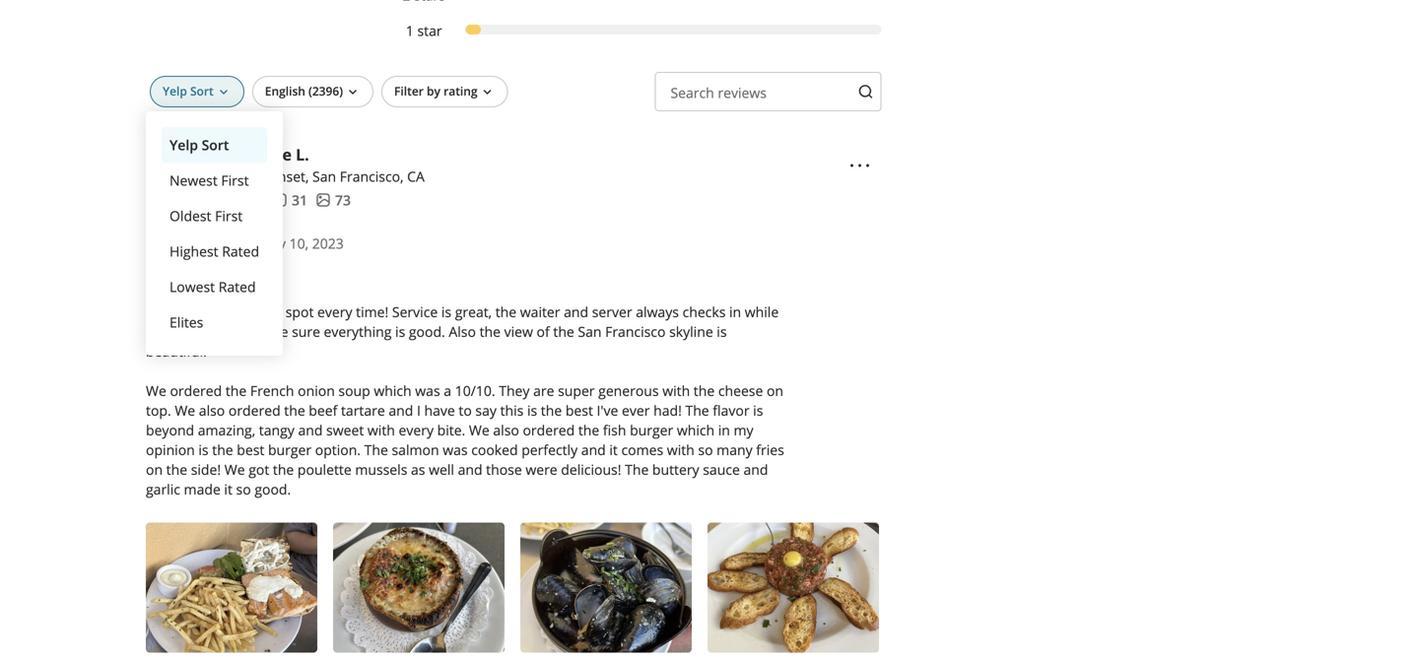 Task type: locate. For each thing, give the bounding box(es) containing it.
well
[[429, 460, 454, 479]]

yelp inside yelp sort button
[[170, 135, 198, 154]]

1 vertical spatial best
[[237, 440, 264, 459]]

which down the "had!"
[[677, 421, 715, 439]]

chez maman hits the spot every time! service is great, the waiter and server always checks in while we are eating to make sure everything is good. also the view of the san francisco skyline is beautiful.
[[146, 302, 779, 360]]

1 horizontal spatial burger
[[630, 421, 673, 439]]

also up 'amazing,'
[[199, 401, 225, 420]]

the down comes
[[625, 460, 649, 479]]

0 vertical spatial so
[[698, 440, 713, 459]]

ordered down french
[[229, 401, 281, 420]]

in left my
[[718, 421, 730, 439]]

first inside 'button'
[[221, 171, 249, 190]]

elites button
[[162, 304, 267, 340]]

rated up the hits
[[219, 277, 256, 296]]

0 vertical spatial good.
[[409, 322, 445, 341]]

san down server
[[578, 322, 602, 341]]

and right well
[[458, 460, 482, 479]]

and right waiter
[[564, 302, 588, 321]]

0 vertical spatial yelp
[[163, 83, 187, 99]]

rated for lowest rated
[[219, 277, 256, 296]]

was down bite.
[[443, 440, 468, 459]]

and
[[564, 302, 588, 321], [389, 401, 413, 420], [298, 421, 323, 439], [581, 440, 606, 459], [458, 460, 482, 479], [744, 460, 768, 479]]

evelynne
[[221, 144, 292, 165]]

time!
[[356, 302, 389, 321]]

0 horizontal spatial so
[[236, 480, 251, 498]]

1 horizontal spatial to
[[459, 401, 472, 420]]

sort inside button
[[202, 135, 229, 154]]

filter by rating button
[[381, 76, 508, 107]]

1 16 chevron down v2 image from the left
[[345, 84, 361, 100]]

0 vertical spatial yelp sort
[[163, 83, 214, 99]]

mussels
[[355, 460, 407, 479]]

every
[[317, 302, 352, 321], [399, 421, 434, 439]]

1 vertical spatial with
[[368, 421, 395, 439]]

sort
[[190, 83, 214, 99], [202, 135, 229, 154]]

every up salmon
[[399, 421, 434, 439]]

burger
[[630, 421, 673, 439], [268, 440, 312, 459]]

1 horizontal spatial good.
[[409, 322, 445, 341]]

filter
[[394, 83, 424, 99]]

0 horizontal spatial also
[[199, 401, 225, 420]]

1 vertical spatial in
[[718, 421, 730, 439]]

0 horizontal spatial was
[[415, 381, 440, 400]]

we up top.
[[146, 381, 166, 400]]

0 vertical spatial to
[[236, 322, 249, 341]]

is
[[441, 302, 451, 321], [395, 322, 405, 341], [717, 322, 727, 341], [527, 401, 537, 420], [753, 401, 763, 420], [198, 440, 209, 459]]

and up delicious!
[[581, 440, 606, 459]]

tangy
[[259, 421, 295, 439]]

2 vertical spatial the
[[625, 460, 649, 479]]

newest first button
[[162, 162, 267, 198]]

cheese
[[718, 381, 763, 400]]

good.
[[409, 322, 445, 341], [255, 480, 291, 498]]

1 horizontal spatial san
[[578, 322, 602, 341]]

burger up comes
[[630, 421, 673, 439]]

2 16 chevron down v2 image from the left
[[480, 84, 495, 100]]

1 vertical spatial sort
[[202, 135, 229, 154]]

every inside chez maman hits the spot every time! service is great, the waiter and server always checks in while we are eating to make sure everything is good. also the view of the san francisco skyline is beautiful.
[[317, 302, 352, 321]]

0 horizontal spatial best
[[237, 440, 264, 459]]

first inside "button"
[[215, 206, 243, 225]]

1 horizontal spatial every
[[399, 421, 434, 439]]

1 vertical spatial also
[[493, 421, 519, 439]]

0 horizontal spatial good.
[[255, 480, 291, 498]]

rating
[[444, 83, 478, 99]]

ordered up the perfectly
[[523, 421, 575, 439]]

1 vertical spatial san
[[578, 322, 602, 341]]

every up everything
[[317, 302, 352, 321]]

yelp up newest
[[170, 135, 198, 154]]

yelp sort left 16 chevron down v2 image at the top left of page
[[163, 83, 214, 99]]

16 chevron down v2 image for english (2396)
[[345, 84, 361, 100]]

1 vertical spatial on
[[146, 460, 163, 479]]

1 horizontal spatial ordered
[[229, 401, 281, 420]]

0 vertical spatial every
[[317, 302, 352, 321]]

the down 'amazing,'
[[212, 440, 233, 459]]

the left french
[[226, 381, 247, 400]]

2 vertical spatial ordered
[[523, 421, 575, 439]]

1 horizontal spatial was
[[443, 440, 468, 459]]

search image
[[858, 84, 874, 100]]

yelp sort up newest
[[170, 135, 229, 154]]

0 vertical spatial san
[[312, 167, 336, 186]]

0 horizontal spatial the
[[364, 440, 388, 459]]

is up side!
[[198, 440, 209, 459]]

1 horizontal spatial 16 chevron down v2 image
[[480, 84, 495, 100]]

is right this
[[527, 401, 537, 420]]

rated left nov
[[222, 242, 259, 261]]

16 chevron down v2 image
[[345, 84, 361, 100], [480, 84, 495, 100]]

16 chevron down v2 image inside english (2396) dropdown button
[[345, 84, 361, 100]]

0 vertical spatial was
[[415, 381, 440, 400]]

1 vertical spatial every
[[399, 421, 434, 439]]

31
[[292, 191, 307, 209]]

always
[[636, 302, 679, 321]]

first down evelynne
[[221, 171, 249, 190]]

best up got
[[237, 440, 264, 459]]

sauce
[[703, 460, 740, 479]]

burger down tangy
[[268, 440, 312, 459]]

menu image
[[848, 154, 872, 177]]

1 vertical spatial ordered
[[229, 401, 281, 420]]

1 vertical spatial rated
[[219, 277, 256, 296]]

view
[[504, 322, 533, 341]]

1 vertical spatial burger
[[268, 440, 312, 459]]

1 vertical spatial first
[[215, 206, 243, 225]]

1 vertical spatial good.
[[255, 480, 291, 498]]

rated
[[222, 242, 259, 261], [219, 277, 256, 296]]

0 vertical spatial in
[[729, 302, 741, 321]]

yelp sort inside yelp sort button
[[170, 135, 229, 154]]

with
[[662, 381, 690, 400], [368, 421, 395, 439], [667, 440, 695, 459]]

sure
[[292, 322, 320, 341]]

best down super
[[566, 401, 593, 420]]

lowest
[[170, 277, 215, 296]]

are up "beautiful."
[[168, 322, 189, 341]]

got
[[249, 460, 269, 479]]

yelp
[[163, 83, 187, 99], [170, 135, 198, 154]]

maman
[[181, 302, 230, 321]]

yelp sort inside yelp sort popup button
[[163, 83, 214, 99]]

0 vertical spatial burger
[[630, 421, 673, 439]]

garlic
[[146, 480, 180, 498]]

and down fries
[[744, 460, 768, 479]]

1 horizontal spatial so
[[698, 440, 713, 459]]

16 chevron down v2 image right (2396)
[[345, 84, 361, 100]]

with up the "had!"
[[662, 381, 690, 400]]

0 horizontal spatial on
[[146, 460, 163, 479]]

0 horizontal spatial ordered
[[170, 381, 222, 400]]

yelp sort for yelp sort button
[[170, 135, 229, 154]]

0 horizontal spatial it
[[224, 480, 233, 498]]

sort inside popup button
[[190, 83, 214, 99]]

1 vertical spatial yelp
[[170, 135, 198, 154]]

1 vertical spatial the
[[364, 440, 388, 459]]

1 vertical spatial to
[[459, 401, 472, 420]]

1 horizontal spatial on
[[767, 381, 784, 400]]

the right the "had!"
[[685, 401, 709, 420]]

it right the made
[[224, 480, 233, 498]]

0 vertical spatial first
[[221, 171, 249, 190]]

16 chevron down v2 image right rating
[[480, 84, 495, 100]]

0 vertical spatial are
[[168, 322, 189, 341]]

poulette
[[298, 460, 352, 479]]

good. down service
[[409, 322, 445, 341]]

soup
[[338, 381, 370, 400]]

1 vertical spatial are
[[533, 381, 554, 400]]

super
[[558, 381, 595, 400]]

10,
[[289, 234, 309, 253]]

0 vertical spatial rated
[[222, 242, 259, 261]]

this
[[500, 401, 524, 420]]

are inside chez maman hits the spot every time! service is great, the waiter and server always checks in while we are eating to make sure everything is good. also the view of the san francisco skyline is beautiful.
[[168, 322, 189, 341]]

also
[[449, 322, 476, 341]]

bite.
[[437, 421, 465, 439]]

side!
[[191, 460, 221, 479]]

the
[[261, 302, 282, 321], [495, 302, 517, 321], [480, 322, 501, 341], [553, 322, 574, 341], [226, 381, 247, 400], [694, 381, 715, 400], [284, 401, 305, 420], [541, 401, 562, 420], [578, 421, 599, 439], [212, 440, 233, 459], [166, 460, 187, 479], [273, 460, 294, 479]]

2 vertical spatial with
[[667, 440, 695, 459]]

2 horizontal spatial the
[[685, 401, 709, 420]]

sort left 16 chevron down v2 image at the top left of page
[[190, 83, 214, 99]]

16 chevron down v2 image for filter by rating
[[480, 84, 495, 100]]

yelp left 16 chevron down v2 image at the top left of page
[[163, 83, 187, 99]]

photos
[[175, 265, 216, 281]]

which
[[374, 381, 412, 400], [677, 421, 715, 439]]

0 horizontal spatial san
[[312, 167, 336, 186]]

the up 'make'
[[261, 302, 282, 321]]

make
[[253, 322, 288, 341]]

is up also
[[441, 302, 451, 321]]

0 horizontal spatial to
[[236, 322, 249, 341]]

with up buttery
[[667, 440, 695, 459]]

was left the a
[[415, 381, 440, 400]]

0 horizontal spatial which
[[374, 381, 412, 400]]

evelynne l. link
[[221, 144, 309, 165]]

0 vertical spatial on
[[767, 381, 784, 400]]

16 review v2 image
[[272, 192, 288, 208]]

sort up newest first 'button'
[[202, 135, 229, 154]]

french
[[250, 381, 294, 400]]

1 horizontal spatial which
[[677, 421, 715, 439]]

san
[[312, 167, 336, 186], [578, 322, 602, 341]]

yelp inside yelp sort popup button
[[163, 83, 187, 99]]

waiter
[[520, 302, 560, 321]]

on
[[767, 381, 784, 400], [146, 460, 163, 479]]

4
[[166, 265, 172, 281]]

many
[[717, 440, 753, 459]]

highest rated button
[[162, 233, 267, 269]]

on right the cheese
[[767, 381, 784, 400]]

0 horizontal spatial every
[[317, 302, 352, 321]]

1 horizontal spatial the
[[625, 460, 649, 479]]

are
[[168, 322, 189, 341], [533, 381, 554, 400]]

so up sauce
[[698, 440, 713, 459]]

(2396)
[[309, 83, 343, 99]]

1 vertical spatial so
[[236, 480, 251, 498]]

16 chevron down v2 image
[[216, 84, 231, 100]]

the down great,
[[480, 322, 501, 341]]

0 horizontal spatial 16 chevron down v2 image
[[345, 84, 361, 100]]

yelp for yelp sort button
[[170, 135, 198, 154]]

0 vertical spatial which
[[374, 381, 412, 400]]

first up highest rated button
[[215, 206, 243, 225]]

which up tartare
[[374, 381, 412, 400]]

0 vertical spatial sort
[[190, 83, 214, 99]]

we left got
[[224, 460, 245, 479]]

on up garlic
[[146, 460, 163, 479]]

0 vertical spatial best
[[566, 401, 593, 420]]

1 vertical spatial it
[[224, 480, 233, 498]]

to inside chez maman hits the spot every time! service is great, the waiter and server always checks in while we are eating to make sure everything is good. also the view of the san francisco skyline is beautiful.
[[236, 322, 249, 341]]

san inside the evelynne l. outer sunset, san francisco, ca
[[312, 167, 336, 186]]

are inside we ordered the french onion soup which was a 10/10. they are super generous with the cheese on top. we also ordered the beef tartare and i have to say this is the best i've ever had! the flavor is beyond amazing, tangy and sweet with every bite. we also ordered the fish burger which in my opinion is the best burger option. the salmon was cooked perfectly and it comes with so many fries on the side! we got the poulette mussels as well and those were delicious! the buttery sauce and garlic made it so good.
[[533, 381, 554, 400]]

flavor
[[713, 401, 750, 420]]

san up 16 photos v2
[[312, 167, 336, 186]]

also down this
[[493, 421, 519, 439]]

it down fish
[[609, 440, 618, 459]]

in left while at the right
[[729, 302, 741, 321]]

nov
[[260, 234, 286, 253]]

good. down got
[[255, 480, 291, 498]]

are right 'they'
[[533, 381, 554, 400]]

delicious!
[[561, 460, 621, 479]]

opinion
[[146, 440, 195, 459]]

hits
[[234, 302, 257, 321]]

highest rated
[[170, 242, 259, 261]]

1 horizontal spatial also
[[493, 421, 519, 439]]

oldest first button
[[162, 198, 267, 233]]

great,
[[455, 302, 492, 321]]

to down the hits
[[236, 322, 249, 341]]

0 horizontal spatial burger
[[268, 440, 312, 459]]

ordered up top.
[[170, 381, 222, 400]]

with down tartare
[[368, 421, 395, 439]]

0 vertical spatial it
[[609, 440, 618, 459]]

so down got
[[236, 480, 251, 498]]

1 vertical spatial which
[[677, 421, 715, 439]]

the up mussels
[[364, 440, 388, 459]]

0 vertical spatial also
[[199, 401, 225, 420]]

the up view
[[495, 302, 517, 321]]

1 horizontal spatial are
[[533, 381, 554, 400]]

  text field
[[655, 72, 882, 111]]

16 photos v2 image
[[315, 192, 331, 208]]

cooked
[[471, 440, 518, 459]]

16 chevron down v2 image inside "filter by rating" dropdown button
[[480, 84, 495, 100]]

2 horizontal spatial ordered
[[523, 421, 575, 439]]

0 horizontal spatial are
[[168, 322, 189, 341]]

to left say on the bottom of the page
[[459, 401, 472, 420]]

5 star rating image
[[146, 233, 252, 253]]

1 vertical spatial yelp sort
[[170, 135, 229, 154]]

tartare
[[341, 401, 385, 420]]



Task type: vqa. For each thing, say whether or not it's contained in the screenshot.
best to the left
yes



Task type: describe. For each thing, give the bounding box(es) containing it.
nov 10, 2023
[[260, 234, 344, 253]]

eating
[[193, 322, 232, 341]]

the up flavor
[[694, 381, 715, 400]]

photos element
[[315, 190, 351, 210]]

evelynne l. outer sunset, san francisco, ca
[[221, 144, 425, 186]]

a
[[444, 381, 451, 400]]

the right got
[[273, 460, 294, 479]]

checks
[[683, 302, 726, 321]]

is up my
[[753, 401, 763, 420]]

highest
[[170, 242, 218, 261]]

the down super
[[541, 401, 562, 420]]

francisco
[[605, 322, 666, 341]]

1 horizontal spatial best
[[566, 401, 593, 420]]

onion
[[298, 381, 335, 400]]

is down service
[[395, 322, 405, 341]]

skyline
[[669, 322, 713, 341]]

newest first
[[170, 171, 249, 190]]

i
[[417, 401, 421, 420]]

4 photos
[[166, 265, 216, 281]]

san inside chez maman hits the spot every time! service is great, the waiter and server always checks in while we are eating to make sure everything is good. also the view of the san francisco skyline is beautiful.
[[578, 322, 602, 341]]

1 horizontal spatial it
[[609, 440, 618, 459]]

filter by rating
[[394, 83, 478, 99]]

option.
[[315, 440, 361, 459]]

we
[[146, 322, 164, 341]]

the right "of"
[[553, 322, 574, 341]]

lowest rated button
[[162, 269, 267, 304]]

lowest rated
[[170, 277, 256, 296]]

and inside chez maman hits the spot every time! service is great, the waiter and server always checks in while we are eating to make sure everything is good. also the view of the san francisco skyline is beautiful.
[[564, 302, 588, 321]]

ca
[[407, 167, 425, 186]]

were
[[526, 460, 557, 479]]

of
[[537, 322, 550, 341]]

sort for yelp sort popup button
[[190, 83, 214, 99]]

l.
[[296, 144, 309, 165]]

beyond
[[146, 421, 194, 439]]

perfectly
[[522, 440, 578, 459]]

salmon
[[392, 440, 439, 459]]

comes
[[621, 440, 663, 459]]

have
[[424, 401, 455, 420]]

and left "i"
[[389, 401, 413, 420]]

we down say on the bottom of the page
[[469, 421, 490, 439]]

spot
[[286, 302, 314, 321]]

in inside chez maman hits the spot every time! service is great, the waiter and server always checks in while we are eating to make sure everything is good. also the view of the san francisco skyline is beautiful.
[[729, 302, 741, 321]]

good. inside we ordered the french onion soup which was a 10/10. they are super generous with the cheese on top. we also ordered the beef tartare and i have to say this is the best i've ever had! the flavor is beyond amazing, tangy and sweet with every bite. we also ordered the fish burger which in my opinion is the best burger option. the salmon was cooked perfectly and it comes with so many fries on the side! we got the poulette mussels as well and those were delicious! the buttery sauce and garlic made it so good.
[[255, 480, 291, 498]]

elites
[[170, 313, 203, 332]]

reviews element
[[272, 190, 307, 210]]

every inside we ordered the french onion soup which was a 10/10. they are super generous with the cheese on top. we also ordered the beef tartare and i have to say this is the best i've ever had! the flavor is beyond amazing, tangy and sweet with every bite. we also ordered the fish burger which in my opinion is the best burger option. the salmon was cooked perfectly and it comes with so many fries on the side! we got the poulette mussels as well and those were delicious! the buttery sauce and garlic made it so good.
[[399, 421, 434, 439]]

sunset,
[[262, 167, 309, 186]]

top.
[[146, 401, 171, 420]]

server
[[592, 302, 632, 321]]

as
[[411, 460, 425, 479]]

beef
[[309, 401, 337, 420]]

0 vertical spatial with
[[662, 381, 690, 400]]

those
[[486, 460, 522, 479]]

yelp for yelp sort popup button
[[163, 83, 187, 99]]

buttery
[[652, 460, 699, 479]]

first for newest first
[[221, 171, 249, 190]]

generous
[[598, 381, 659, 400]]

fries
[[756, 440, 784, 459]]

francisco,
[[340, 167, 404, 186]]

photo of evelynne l. image
[[146, 145, 209, 208]]

while
[[745, 302, 779, 321]]

yelp sort for yelp sort popup button
[[163, 83, 214, 99]]

10/10.
[[455, 381, 495, 400]]

1
[[406, 21, 414, 40]]

yelp sort button
[[162, 127, 267, 162]]

in inside we ordered the french onion soup which was a 10/10. they are super generous with the cheese on top. we also ordered the beef tartare and i have to say this is the best i've ever had! the flavor is beyond amazing, tangy and sweet with every bite. we also ordered the fish burger which in my opinion is the best burger option. the salmon was cooked perfectly and it comes with so many fries on the side! we got the poulette mussels as well and those were delicious! the buttery sauce and garlic made it so good.
[[718, 421, 730, 439]]

search
[[671, 83, 714, 102]]

oldest first
[[170, 206, 243, 225]]

search reviews
[[671, 83, 767, 102]]

say
[[475, 401, 497, 420]]

1 vertical spatial was
[[443, 440, 468, 459]]

first for oldest first
[[215, 206, 243, 225]]

made
[[184, 480, 221, 498]]

ever
[[622, 401, 650, 420]]

to inside we ordered the french onion soup which was a 10/10. they are super generous with the cheese on top. we also ordered the beef tartare and i have to say this is the best i've ever had! the flavor is beyond amazing, tangy and sweet with every bite. we also ordered the fish burger which in my opinion is the best burger option. the salmon was cooked perfectly and it comes with so many fries on the side! we got the poulette mussels as well and those were delicious! the buttery sauce and garlic made it so good.
[[459, 401, 472, 420]]

good. inside chez maman hits the spot every time! service is great, the waiter and server always checks in while we are eating to make sure everything is good. also the view of the san francisco skyline is beautiful.
[[409, 322, 445, 341]]

amazing,
[[198, 421, 255, 439]]

and down the beef on the left bottom of the page
[[298, 421, 323, 439]]

yelp sort button
[[150, 76, 244, 107]]

star
[[417, 21, 442, 40]]

the up tangy
[[284, 401, 305, 420]]

rated for highest rated
[[222, 242, 259, 261]]

i've
[[597, 401, 618, 420]]

oldest
[[170, 206, 211, 225]]

we up beyond
[[175, 401, 195, 420]]

beautiful.
[[146, 342, 207, 360]]

they
[[499, 381, 530, 400]]

the down opinion
[[166, 460, 187, 479]]

73
[[335, 191, 351, 209]]

0 vertical spatial ordered
[[170, 381, 222, 400]]

english
[[265, 83, 305, 99]]

is down checks
[[717, 322, 727, 341]]

filter reviews by 1 star rating element
[[382, 21, 882, 40]]

the left fish
[[578, 421, 599, 439]]

we ordered the french onion soup which was a 10/10. they are super generous with the cheese on top. we also ordered the beef tartare and i have to say this is the best i've ever had! the flavor is beyond amazing, tangy and sweet with every bite. we also ordered the fish burger which in my opinion is the best burger option. the salmon was cooked perfectly and it comes with so many fries on the side! we got the poulette mussels as well and those were delicious! the buttery sauce and garlic made it so good.
[[146, 381, 784, 498]]

by
[[427, 83, 441, 99]]

2023
[[312, 234, 344, 253]]

0 vertical spatial the
[[685, 401, 709, 420]]

sort for yelp sort button
[[202, 135, 229, 154]]

english (2396) button
[[252, 76, 374, 107]]

outer
[[221, 167, 258, 186]]

everything
[[324, 322, 392, 341]]

fish
[[603, 421, 626, 439]]

4 photos link
[[166, 265, 216, 281]]

reviews
[[718, 83, 767, 102]]

english (2396)
[[265, 83, 343, 99]]

service
[[392, 302, 438, 321]]



